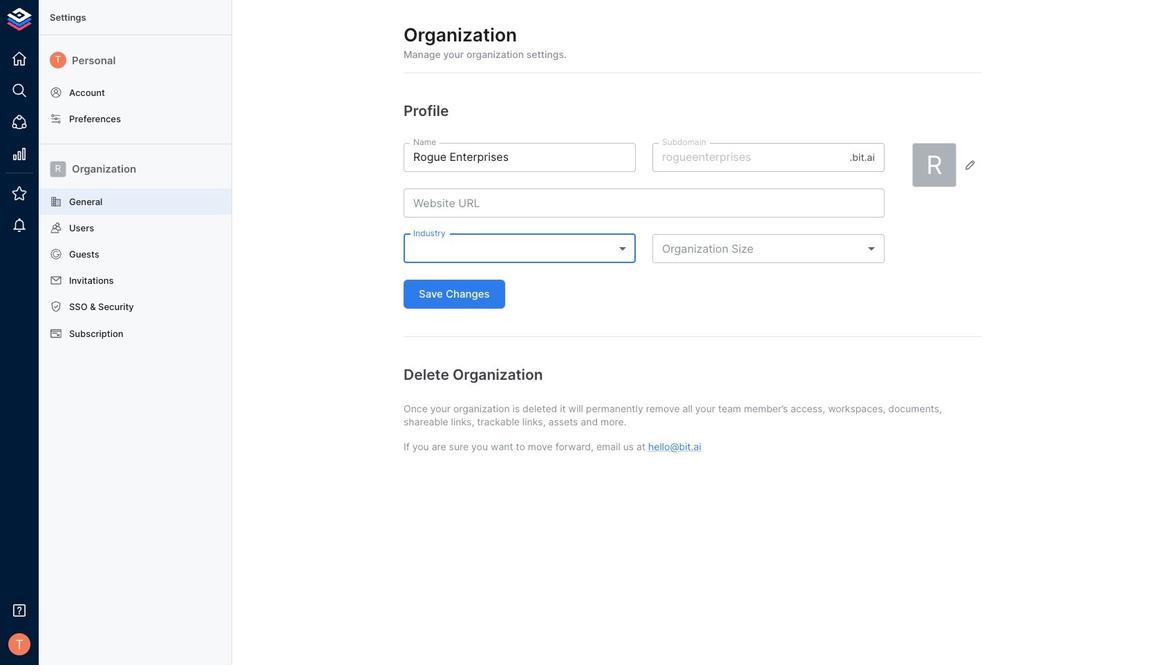 Task type: locate. For each thing, give the bounding box(es) containing it.
acme text field
[[653, 143, 844, 172]]

https:// text field
[[404, 189, 885, 218]]

None field
[[404, 234, 636, 263]]

Acme Company text field
[[404, 143, 636, 172]]



Task type: vqa. For each thing, say whether or not it's contained in the screenshot.
Workspace notes are visible to all members and guests. 'text field'
no



